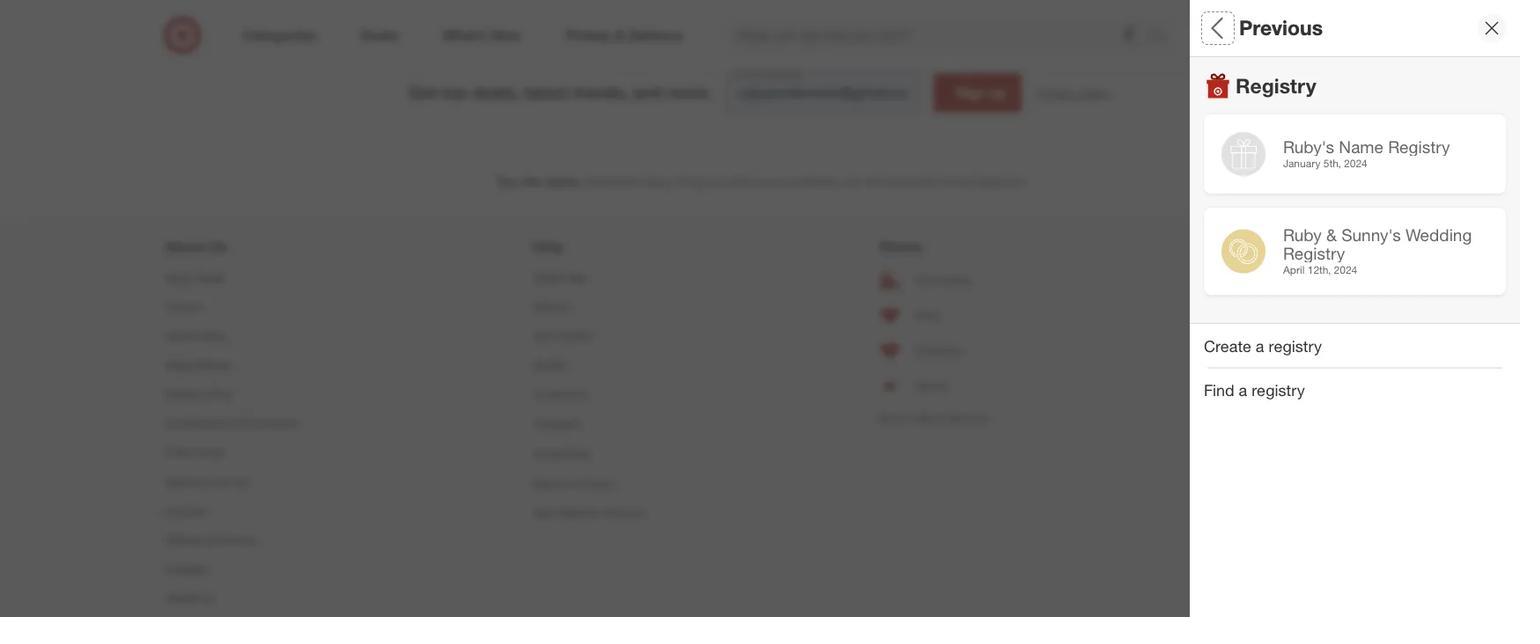 Task type: locate. For each thing, give the bounding box(es) containing it.
account down hi,
[[1204, 70, 1263, 89]]

and left more.
[[633, 82, 663, 103]]

us
[[209, 238, 227, 255], [573, 388, 586, 401], [235, 475, 248, 488]]

& inside "link"
[[194, 329, 201, 342]]

2 vertical spatial services
[[604, 506, 645, 519]]

1 horizontal spatial a
[[1239, 381, 1248, 400]]

accessibility link
[[533, 440, 645, 469]]

2 add to cart from the left
[[785, 2, 842, 16]]

circle
[[1291, 274, 1318, 287]]

ruby's
[[1284, 136, 1335, 157]]

0 vertical spatial account
[[1204, 16, 1285, 40]]

about for about target
[[165, 271, 193, 284]]

0 horizontal spatial store
[[920, 412, 945, 425]]

store for in-
[[920, 412, 945, 425]]

2024 right the 5th,
[[1345, 157, 1368, 170]]

search button
[[1142, 16, 1184, 58]]

about up careers
[[165, 271, 193, 284]]

center
[[194, 446, 226, 459]]

security & fraud link
[[533, 469, 645, 498]]

2024 inside "ruby & sunny's wedding registry april 12th, 2024"
[[1334, 263, 1358, 277]]

track inside the track orders link
[[533, 329, 557, 342]]

0 vertical spatial registry
[[1269, 337, 1322, 356]]

2 vertical spatial a
[[1239, 381, 1248, 400]]

1 horizontal spatial see
[[1443, 207, 1468, 224]]

help inside target help link
[[565, 271, 587, 284]]

1 vertical spatial help
[[565, 271, 587, 284]]

orders down returns link
[[560, 329, 593, 342]]

1 horizontal spatial add
[[785, 2, 806, 16]]

1 to from the left
[[206, 2, 216, 16]]

clinic
[[915, 309, 941, 322]]

at
[[963, 175, 972, 188]]

1 vertical spatial services
[[948, 412, 989, 425]]

0 horizontal spatial help
[[533, 238, 563, 255]]

services
[[1224, 238, 1282, 255], [948, 412, 989, 425], [604, 506, 645, 519]]

blog
[[204, 329, 226, 342]]

a inside create a registry link
[[1256, 337, 1265, 356]]

target down the news at the left of the page
[[165, 358, 194, 372]]

about inside "link"
[[165, 271, 193, 284]]

a for find a store
[[938, 274, 944, 287]]

shop
[[207, 388, 232, 401]]

1 vertical spatial a
[[1256, 337, 1265, 356]]

get
[[409, 82, 437, 103]]

add to cart for 1st add to cart button from right
[[785, 2, 842, 16]]

help up target help
[[533, 238, 563, 255]]

1 horizontal spatial track
[[1407, 115, 1439, 132]]

memberships
[[1204, 385, 1302, 404]]

1 horizontal spatial help
[[565, 271, 587, 284]]

0 horizontal spatial add
[[183, 2, 203, 16]]

0 vertical spatial find
[[915, 274, 935, 287]]

optical link
[[880, 369, 989, 404]]

0 vertical spatial services
[[1224, 238, 1282, 255]]

registry down + in the right of the page
[[1389, 136, 1451, 157]]

& for security
[[575, 477, 581, 490]]

1 horizontal spatial orders
[[1204, 114, 1253, 133]]

a for find a registry
[[1239, 381, 1248, 400]]

1 vertical spatial see
[[1443, 207, 1468, 224]]

1 vertical spatial registry
[[1252, 381, 1305, 400]]

services down recently viewed
[[1224, 238, 1282, 255]]

view favorites element
[[1204, 295, 1292, 314]]

find a registry
[[1204, 381, 1305, 400]]

target circle link
[[1224, 263, 1356, 298]]

account dialog
[[1190, 0, 1521, 618]]

find down gift
[[1204, 381, 1235, 400]]

services down fraud
[[604, 506, 645, 519]]

advertise with us link
[[165, 467, 298, 496]]

pharmacy link
[[880, 333, 989, 369]]

target down later
[[1259, 274, 1288, 287]]

0 vertical spatial orders
[[1204, 114, 1253, 133]]

add for 1st add to cart button from right
[[785, 2, 806, 16]]

services down optical link
[[948, 412, 989, 425]]

in-
[[907, 412, 920, 425]]

0 vertical spatial 2024
[[1345, 157, 1368, 170]]

1 horizontal spatial add to cart
[[785, 2, 842, 16]]

0 vertical spatial help
[[533, 238, 563, 255]]

a
[[938, 274, 944, 287], [1256, 337, 1265, 356], [1239, 381, 1248, 400]]

manage
[[1456, 115, 1507, 132]]

to for 1st add to cart button
[[206, 2, 216, 16]]

find inside "dialog"
[[1204, 381, 1235, 400]]

1 horizontal spatial store
[[947, 274, 972, 287]]

availability
[[790, 175, 839, 188]]

to
[[206, 2, 216, 16], [808, 2, 819, 16]]

ruby right hi,
[[1255, 27, 1283, 43]]

a inside find a store link
[[938, 274, 944, 287]]

1 horizontal spatial ruby
[[1284, 225, 1322, 245]]

policy
[[1079, 85, 1112, 100]]

1 vertical spatial orders
[[560, 329, 593, 342]]

team member services link
[[533, 498, 645, 527]]

track
[[1407, 115, 1439, 132], [533, 329, 557, 342]]

find a store
[[915, 274, 972, 287]]

2 about from the top
[[165, 271, 193, 284]]

2024 right 12th,
[[1334, 263, 1358, 277]]

account up account hello, ruby element
[[1204, 16, 1285, 40]]

2024 inside ruby's name registry january 5th, 2024
[[1345, 157, 1368, 170]]

and left availability
[[769, 175, 787, 188]]

add to cart for 1st add to cart button
[[183, 2, 240, 16]]

hi, ruby
[[1237, 27, 1283, 43]]

member
[[561, 506, 601, 519]]

us right with
[[235, 475, 248, 488]]

ruby inside "ruby & sunny's wedding registry april 12th, 2024"
[[1284, 225, 1322, 245]]

0 horizontal spatial to
[[206, 2, 216, 16]]

0 vertical spatial track
[[1407, 115, 1439, 132]]

us right contact
[[573, 388, 586, 401]]

& up 12th,
[[1327, 225, 1337, 245]]

1 vertical spatial us
[[573, 388, 586, 401]]

a for create a registry
[[1256, 337, 1265, 356]]

0 horizontal spatial us
[[209, 238, 227, 255]]

orders down account hello, ruby element
[[1204, 114, 1253, 133]]

returns link
[[533, 292, 645, 321]]

sustainability & governance link
[[165, 409, 298, 438]]

& down bullseye shop link
[[231, 417, 237, 430]]

0 horizontal spatial add to cart button
[[175, 0, 247, 23]]

1 horizontal spatial add to cart button
[[778, 0, 850, 23]]

target help link
[[533, 263, 645, 292]]

1 add from the left
[[183, 2, 203, 16]]

memberships link
[[1190, 372, 1521, 416]]

1 vertical spatial find
[[1204, 381, 1235, 400]]

recalls link
[[533, 350, 645, 380]]

us up about target "link"
[[209, 238, 227, 255]]

target for target help
[[533, 271, 562, 284]]

1 horizontal spatial us
[[235, 475, 248, 488]]

top
[[441, 82, 468, 103]]

target.com
[[975, 175, 1026, 188]]

us for contact us
[[573, 388, 586, 401]]

about up about target
[[165, 238, 205, 255]]

target left app on the bottom of the page
[[1259, 344, 1288, 358]]

recently
[[1204, 206, 1267, 225]]

1 vertical spatial track
[[533, 329, 557, 342]]

& inside "ruby & sunny's wedding registry april 12th, 2024"
[[1327, 225, 1337, 245]]

target up returns
[[533, 271, 562, 284]]

0 vertical spatial about
[[165, 238, 205, 255]]

1 about from the top
[[165, 238, 205, 255]]

about target link
[[165, 263, 298, 292]]

registry down 'target app'
[[1252, 381, 1305, 400]]

see up the wedding
[[1443, 207, 1468, 224]]

registry
[[1269, 337, 1322, 356], [1252, 381, 1305, 400]]

dialog
[[1190, 0, 1521, 618]]

add for 1st add to cart button
[[183, 2, 203, 16]]

latest
[[524, 82, 568, 103]]

careers
[[165, 300, 202, 313]]

2 horizontal spatial us
[[573, 388, 586, 401]]

None text field
[[727, 73, 920, 112]]

1 vertical spatial 2024
[[1334, 263, 1358, 277]]

2 cart from the left
[[822, 2, 842, 16]]

returns
[[533, 300, 570, 313]]

track up recalls
[[533, 329, 557, 342]]

1 vertical spatial about
[[165, 271, 193, 284]]

1 horizontal spatial find
[[1204, 381, 1235, 400]]

& right affiliates
[[207, 534, 214, 547]]

0 horizontal spatial find
[[915, 274, 935, 287]]

about us
[[165, 238, 227, 255]]

0 vertical spatial see
[[498, 175, 517, 188]]

2 add from the left
[[785, 2, 806, 16]]

target for target app
[[1259, 344, 1288, 358]]

& left blog
[[194, 329, 201, 342]]

about
[[165, 238, 205, 255], [165, 271, 193, 284]]

0 vertical spatial a
[[938, 274, 944, 287]]

0 vertical spatial us
[[209, 238, 227, 255]]

1 add to cart from the left
[[183, 2, 240, 16]]

gift cards link
[[1190, 328, 1521, 371]]

*
[[495, 172, 498, 183]]

viewed
[[1271, 206, 1322, 225]]

fraud
[[584, 477, 611, 490]]

see left offer
[[498, 175, 517, 188]]

by
[[887, 175, 899, 188]]

target brands link
[[165, 350, 298, 380]]

0 vertical spatial ruby
[[1255, 27, 1283, 43]]

find
[[915, 274, 935, 287], [1204, 381, 1235, 400]]

0 horizontal spatial cart
[[219, 2, 240, 16]]

0 horizontal spatial a
[[938, 274, 944, 287]]

& for news
[[194, 329, 201, 342]]

0 horizontal spatial see
[[498, 175, 517, 188]]

a inside find a registry link
[[1239, 381, 1248, 400]]

track left + in the right of the page
[[1407, 115, 1439, 132]]

store up "clinic" link
[[947, 274, 972, 287]]

track inside account dialog
[[1407, 115, 1439, 132]]

registry for create a registry
[[1269, 337, 1322, 356]]

store down optical link
[[920, 412, 945, 425]]

account
[[1204, 16, 1285, 40], [1204, 70, 1263, 89]]

find up clinic
[[915, 274, 935, 287]]

find for find a registry
[[1204, 381, 1235, 400]]

and left at
[[942, 175, 960, 188]]

1 horizontal spatial to
[[808, 2, 819, 16]]

to for 1st add to cart button from right
[[808, 2, 819, 16]]

& left fraud
[[575, 477, 581, 490]]

0 vertical spatial store
[[947, 274, 972, 287]]

0 horizontal spatial track
[[533, 329, 557, 342]]

1 vertical spatial account
[[1204, 70, 1263, 89]]

help
[[533, 238, 563, 255], [565, 271, 587, 284]]

news & blog
[[165, 329, 226, 342]]

1 cart from the left
[[219, 2, 240, 16]]

gift cards
[[1204, 340, 1277, 359]]

2 to from the left
[[808, 2, 819, 16]]

0 horizontal spatial orders
[[560, 329, 593, 342]]

cards
[[1235, 340, 1277, 359]]

registry up circle at the top right
[[1284, 243, 1346, 263]]

registry for find a registry
[[1252, 381, 1305, 400]]

for
[[1244, 251, 1263, 270]]

registry down redcard link
[[1269, 337, 1322, 356]]

wedding
[[1406, 225, 1473, 245]]

0 horizontal spatial services
[[604, 506, 645, 519]]

orders
[[1204, 114, 1253, 133], [560, 329, 593, 342]]

details.
[[546, 175, 583, 188]]

account link
[[1190, 57, 1521, 101]]

& for affiliates
[[207, 534, 214, 547]]

bullseye
[[165, 388, 204, 401]]

1 vertical spatial ruby
[[1284, 225, 1322, 245]]

2024
[[1345, 157, 1368, 170], [1334, 263, 1358, 277]]

2 horizontal spatial services
[[1224, 238, 1282, 255]]

target down about us
[[196, 271, 225, 284]]

targetplus
[[165, 592, 214, 605]]

2 horizontal spatial a
[[1256, 337, 1265, 356]]

sunny's
[[1342, 225, 1402, 245]]

What can we help you find? suggestions appear below search field
[[726, 16, 1154, 55]]

0 horizontal spatial add to cart
[[183, 2, 240, 16]]

suppliers link
[[165, 555, 298, 584]]

store inside find a store link
[[947, 274, 972, 287]]

see inside * see offer details. restrictions apply. pricing, promotions and availability may vary by location and at target.com
[[498, 175, 517, 188]]

ruby up later
[[1284, 225, 1322, 245]]

affiliates
[[165, 534, 205, 547]]

store inside more in-store services link
[[920, 412, 945, 425]]

news
[[165, 329, 191, 342]]

cart
[[219, 2, 240, 16], [822, 2, 842, 16]]

1 horizontal spatial cart
[[822, 2, 842, 16]]

help up returns link
[[565, 271, 587, 284]]

offer
[[520, 175, 543, 188]]

sign
[[956, 84, 986, 101]]

1 vertical spatial store
[[920, 412, 945, 425]]

1 horizontal spatial services
[[948, 412, 989, 425]]

store
[[947, 274, 972, 287], [920, 412, 945, 425]]



Task type: describe. For each thing, give the bounding box(es) containing it.
1 horizontal spatial and
[[769, 175, 787, 188]]

partners
[[217, 534, 257, 547]]

careers link
[[165, 292, 298, 321]]

find for find a store
[[915, 274, 935, 287]]

account hello, ruby element
[[1204, 70, 1263, 89]]

contact
[[533, 388, 570, 401]]

track for track + manage
[[1407, 115, 1439, 132]]

registry down the hi, ruby at top
[[1236, 73, 1317, 98]]

& for ruby
[[1327, 225, 1337, 245]]

target: expect more. pay less. image
[[513, 613, 1008, 618]]

see items
[[1443, 207, 1507, 224]]

dialog containing previous
[[1190, 0, 1521, 618]]

bullseye shop
[[165, 388, 232, 401]]

vary
[[864, 175, 884, 188]]

later
[[1267, 251, 1303, 270]]

privacy policy link
[[1036, 84, 1112, 102]]

about for about us
[[165, 238, 205, 255]]

target app
[[1259, 344, 1310, 358]]

gift
[[1204, 340, 1230, 359]]

* see offer details. restrictions apply. pricing, promotions and availability may vary by location and at target.com
[[495, 172, 1026, 188]]

redcard link
[[1224, 298, 1356, 333]]

5th,
[[1324, 157, 1342, 170]]

orders inside account dialog
[[1204, 114, 1253, 133]]

target for target brands
[[165, 358, 194, 372]]

track orders
[[533, 329, 593, 342]]

more
[[880, 412, 904, 425]]

team
[[533, 506, 558, 519]]

affiliates & partners link
[[165, 526, 298, 555]]

2 add to cart button from the left
[[778, 0, 850, 23]]

target inside "link"
[[196, 271, 225, 284]]

2 account from the top
[[1204, 70, 1263, 89]]

registry inside ruby's name registry january 5th, 2024
[[1389, 136, 1451, 157]]

press
[[165, 446, 191, 459]]

12th,
[[1308, 263, 1332, 277]]

bullseye shop link
[[165, 380, 298, 409]]

sustainability & governance
[[165, 417, 298, 430]]

investors link
[[165, 496, 298, 526]]

0 horizontal spatial ruby
[[1255, 27, 1283, 43]]

app
[[1291, 344, 1310, 358]]

location
[[901, 175, 939, 188]]

clinic link
[[880, 298, 989, 333]]

april
[[1284, 263, 1305, 277]]

target brands
[[165, 358, 230, 372]]

sign up button
[[934, 73, 1022, 112]]

favorites link
[[1190, 283, 1521, 327]]

name
[[1340, 136, 1384, 157]]

see inside account dialog
[[1443, 207, 1468, 224]]

privacy
[[1036, 85, 1076, 100]]

cart for 1st add to cart button
[[219, 2, 240, 16]]

2 vertical spatial us
[[235, 475, 248, 488]]

save for later
[[1204, 251, 1303, 270]]

more.
[[667, 82, 713, 103]]

up
[[990, 84, 1007, 101]]

brands
[[197, 358, 230, 372]]

may
[[842, 175, 861, 188]]

suppliers
[[165, 563, 209, 576]]

investors
[[165, 504, 208, 518]]

optical
[[915, 380, 949, 393]]

target app link
[[1224, 333, 1356, 369]]

redcard
[[1259, 309, 1301, 322]]

registry inside "ruby & sunny's wedding registry april 12th, 2024"
[[1284, 243, 1346, 263]]

target for target circle
[[1259, 274, 1288, 287]]

1 add to cart button from the left
[[175, 0, 247, 23]]

0 horizontal spatial and
[[633, 82, 663, 103]]

registry link
[[1224, 369, 1356, 404]]

apply.
[[645, 175, 672, 188]]

trends,
[[573, 82, 628, 103]]

& for sustainability
[[231, 417, 237, 430]]

2 horizontal spatial and
[[942, 175, 960, 188]]

us for about us
[[209, 238, 227, 255]]

orders inside the track orders link
[[560, 329, 593, 342]]

track + manage
[[1407, 115, 1507, 132]]

accessibility
[[533, 448, 592, 461]]

items
[[1472, 207, 1507, 224]]

recalls
[[533, 358, 567, 372]]

cart for 1st add to cart button from right
[[822, 2, 842, 16]]

security & fraud
[[533, 477, 611, 490]]

1 account from the top
[[1204, 16, 1285, 40]]

track orders link
[[533, 321, 645, 350]]

registry down 'target app'
[[1259, 380, 1298, 393]]

advertise with us
[[165, 475, 248, 488]]

track for track orders
[[533, 329, 557, 342]]

targetplus link
[[165, 584, 298, 613]]

favorites
[[1228, 295, 1292, 314]]

more in-store services link
[[880, 404, 989, 433]]

team member services
[[533, 506, 645, 519]]

january
[[1284, 157, 1321, 170]]

more in-store services
[[880, 412, 989, 425]]

previous
[[1240, 16, 1323, 40]]

search
[[1142, 28, 1184, 45]]

target help
[[533, 271, 587, 284]]

restrictions
[[586, 175, 642, 188]]

create a registry
[[1204, 337, 1322, 356]]

privacy policy
[[1036, 85, 1112, 100]]

save for later link
[[1190, 238, 1521, 282]]

pricing,
[[675, 175, 710, 188]]

save
[[1204, 251, 1239, 270]]

find a registry link
[[1190, 369, 1521, 413]]

about target
[[165, 271, 225, 284]]

+
[[1443, 115, 1452, 132]]

deals,
[[472, 82, 519, 103]]

ruby's name registry january 5th, 2024
[[1284, 136, 1451, 170]]

governance
[[240, 417, 298, 430]]

store for a
[[947, 274, 972, 287]]

pharmacy
[[915, 344, 963, 358]]

advertise
[[165, 475, 210, 488]]

security
[[533, 477, 572, 490]]

sign up
[[956, 84, 1007, 101]]



Task type: vqa. For each thing, say whether or not it's contained in the screenshot.
mg for Cholesterol 5 mg
no



